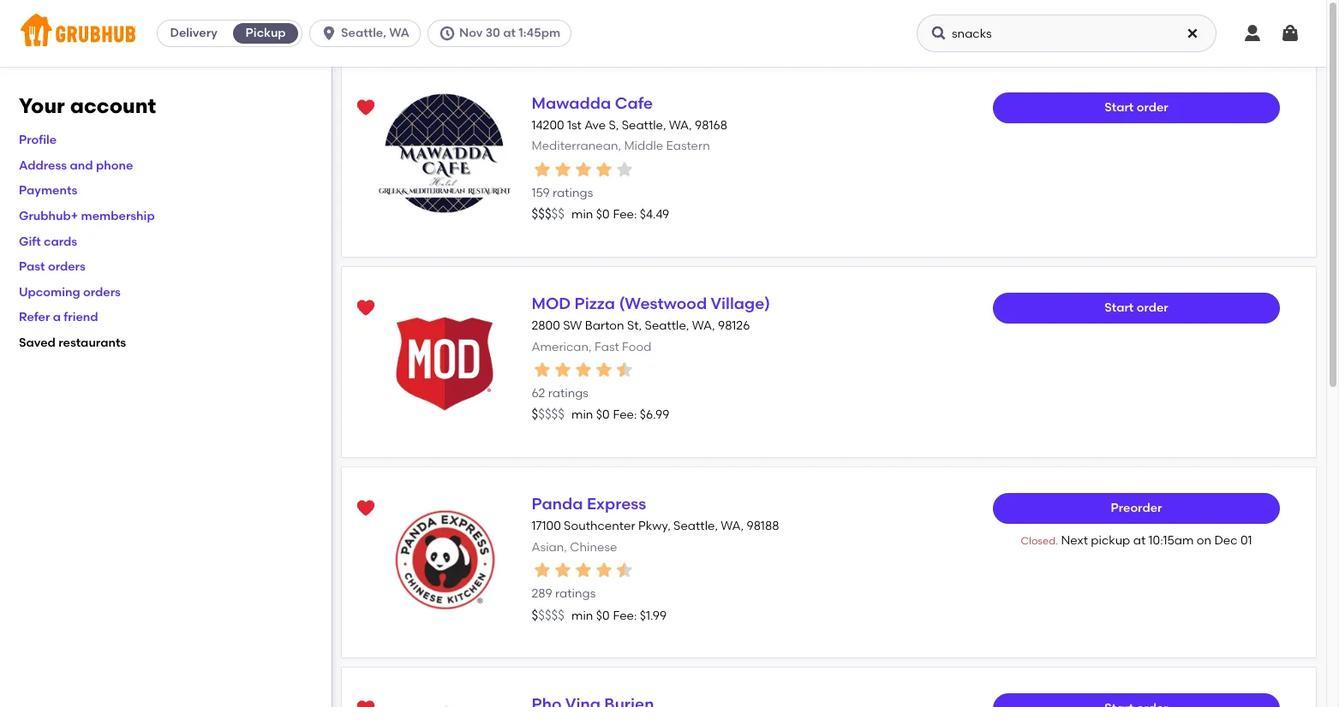 Task type: locate. For each thing, give the bounding box(es) containing it.
ratings right 62
[[548, 387, 589, 401]]

pho vina burien logo image
[[378, 694, 511, 708]]

nov
[[459, 26, 483, 40]]

order
[[1137, 100, 1168, 115], [1137, 301, 1168, 315]]

0 horizontal spatial at
[[503, 26, 516, 40]]

1 vertical spatial $
[[532, 608, 538, 623]]

mediterranean,
[[532, 139, 621, 154]]

1 vertical spatial wa,
[[692, 319, 715, 334]]

.
[[1056, 536, 1058, 548]]

2 min from the top
[[571, 408, 593, 423]]

pkwy,
[[638, 520, 671, 534]]

start order for mawadda cafe
[[1105, 100, 1168, 115]]

wa, inside "mod pizza (westwood village) 2800 sw barton st, seattle, wa, 98126 american, fast food"
[[692, 319, 715, 334]]

1 $ from the top
[[532, 407, 538, 423]]

$0 left $4.49
[[596, 208, 610, 222]]

past
[[19, 260, 45, 274]]

1 start from the top
[[1105, 100, 1134, 115]]

svg image inside seattle, wa button
[[321, 25, 338, 42]]

$$$$$ for 17100
[[532, 608, 565, 623]]

min for 17100
[[571, 609, 593, 623]]

2 saved restaurant image from the top
[[356, 699, 376, 708]]

fee: left "$1.99"
[[613, 609, 637, 623]]

$0 for (westwood
[[596, 408, 610, 423]]

0 vertical spatial $$$$$
[[532, 207, 565, 222]]

friend
[[64, 310, 98, 325]]

0 vertical spatial orders
[[48, 260, 86, 274]]

3 min from the top
[[571, 609, 593, 623]]

1 vertical spatial start
[[1105, 301, 1134, 315]]

ratings right 159
[[553, 186, 593, 201]]

1 horizontal spatial svg image
[[930, 25, 948, 42]]

2 vertical spatial $$$$$
[[532, 608, 565, 623]]

restaurants
[[58, 336, 126, 350]]

wa, inside panda express 17100 southcenter pkwy, seattle, wa, 98188 asian, chinese
[[721, 520, 744, 534]]

closed . next pickup at 10:15am on dec 01
[[1021, 534, 1252, 549]]

saved restaurant button
[[350, 93, 381, 123], [350, 293, 381, 324], [350, 494, 381, 525], [350, 694, 381, 708]]

2 saved restaurant button from the top
[[350, 293, 381, 324]]

$0 left the $6.99
[[596, 408, 610, 423]]

min down 62 ratings
[[571, 408, 593, 423]]

0 vertical spatial saved restaurant image
[[356, 499, 376, 519]]

2 order from the top
[[1137, 301, 1168, 315]]

$ for mod pizza (westwood village)
[[532, 407, 538, 423]]

2 vertical spatial min
[[571, 609, 593, 623]]

1 vertical spatial $$$$$
[[532, 407, 565, 423]]

0 vertical spatial $
[[532, 407, 538, 423]]

1 horizontal spatial svg image
[[1186, 27, 1200, 40]]

start
[[1105, 100, 1134, 115], [1105, 301, 1134, 315]]

saved restaurant image
[[356, 499, 376, 519], [356, 699, 376, 708]]

1 start order from the top
[[1105, 100, 1168, 115]]

membership
[[81, 209, 155, 224]]

past orders link
[[19, 260, 86, 274]]

2 $$$$$ from the top
[[532, 407, 565, 423]]

1 vertical spatial saved restaurant image
[[356, 699, 376, 708]]

0 vertical spatial saved restaurant image
[[356, 98, 376, 118]]

seattle, inside panda express 17100 southcenter pkwy, seattle, wa, 98188 asian, chinese
[[674, 520, 718, 534]]

mawadda
[[532, 93, 611, 113]]

closed
[[1021, 536, 1056, 548]]

star icon image
[[532, 159, 552, 180], [552, 159, 573, 180], [573, 159, 593, 180], [593, 159, 614, 180], [614, 159, 634, 180], [532, 360, 552, 380], [552, 360, 573, 380], [573, 360, 593, 380], [593, 360, 614, 380], [614, 360, 634, 380], [614, 360, 634, 380], [532, 560, 552, 581], [552, 560, 573, 581], [573, 560, 593, 581], [593, 560, 614, 581], [614, 560, 634, 581], [614, 560, 634, 581]]

$ down 289
[[532, 608, 538, 623]]

1 vertical spatial start order button
[[993, 293, 1280, 324]]

1 vertical spatial $0
[[596, 408, 610, 423]]

fee:
[[613, 208, 637, 222], [613, 408, 637, 423], [613, 609, 637, 623]]

seattle, up middle
[[622, 118, 666, 133]]

svg image
[[1280, 23, 1301, 44], [321, 25, 338, 42], [1186, 27, 1200, 40]]

mawadda cafe link
[[532, 93, 653, 113]]

0 vertical spatial start order button
[[993, 93, 1280, 123]]

98168
[[695, 118, 727, 133]]

1 vertical spatial saved restaurant image
[[356, 298, 376, 319]]

2 vertical spatial wa,
[[721, 520, 744, 534]]

2 start order button from the top
[[993, 293, 1280, 324]]

min for (westwood
[[571, 408, 593, 423]]

1 $$$$$ from the top
[[532, 207, 565, 222]]

saved restaurant image for mawadda cafe
[[356, 98, 376, 118]]

refer a friend
[[19, 310, 98, 325]]

0 horizontal spatial svg image
[[321, 25, 338, 42]]

seattle,
[[341, 26, 386, 40], [622, 118, 666, 133], [645, 319, 689, 334], [674, 520, 718, 534]]

1 min from the top
[[571, 208, 593, 222]]

profile
[[19, 133, 57, 148]]

eastern
[[666, 139, 710, 154]]

gift
[[19, 234, 41, 249]]

ratings
[[553, 186, 593, 201], [548, 387, 589, 401], [555, 587, 596, 602]]

start order
[[1105, 100, 1168, 115], [1105, 301, 1168, 315]]

2 start from the top
[[1105, 301, 1134, 315]]

$$$$$ down 289
[[532, 608, 565, 623]]

chinese
[[570, 540, 617, 555]]

2 saved restaurant image from the top
[[356, 298, 376, 319]]

fast
[[595, 340, 619, 354]]

order for mawadda cafe
[[1137, 100, 1168, 115]]

2 start order from the top
[[1105, 301, 1168, 315]]

ratings right 289
[[555, 587, 596, 602]]

1 vertical spatial at
[[1133, 534, 1146, 549]]

1 start order button from the top
[[993, 93, 1280, 123]]

2 $0 from the top
[[596, 408, 610, 423]]

0 vertical spatial ratings
[[553, 186, 593, 201]]

$0
[[596, 208, 610, 222], [596, 408, 610, 423], [596, 609, 610, 623]]

saved restaurant image for "pho vina burien logo"
[[356, 699, 376, 708]]

(westwood
[[619, 294, 707, 314]]

1 vertical spatial orders
[[83, 285, 121, 300]]

start order for mod pizza (westwood village)
[[1105, 301, 1168, 315]]

2 vertical spatial fee:
[[613, 609, 637, 623]]

seattle, down the (westwood
[[645, 319, 689, 334]]

your
[[19, 93, 65, 118]]

$6.99
[[640, 408, 669, 423]]

pickup button
[[230, 20, 302, 47]]

1 fee: from the top
[[613, 208, 637, 222]]

gift cards link
[[19, 234, 77, 249]]

2 vertical spatial ratings
[[555, 587, 596, 602]]

orders up upcoming orders at the left top of the page
[[48, 260, 86, 274]]

at right pickup
[[1133, 534, 1146, 549]]

min $0 fee: $4.49
[[571, 208, 669, 222]]

1st
[[567, 118, 582, 133]]

3 fee: from the top
[[613, 609, 637, 623]]

1 saved restaurant image from the top
[[356, 98, 376, 118]]

svg image
[[1242, 23, 1263, 44], [439, 25, 456, 42], [930, 25, 948, 42]]

min down 289 ratings
[[571, 609, 593, 623]]

1 saved restaurant button from the top
[[350, 93, 381, 123]]

0 vertical spatial fee:
[[613, 208, 637, 222]]

2800
[[532, 319, 560, 334]]

panda express logo image
[[378, 494, 511, 627]]

0 vertical spatial min
[[571, 208, 593, 222]]

fee: left the $6.99
[[613, 408, 637, 423]]

1 order from the top
[[1137, 100, 1168, 115]]

0 vertical spatial start
[[1105, 100, 1134, 115]]

0 vertical spatial at
[[503, 26, 516, 40]]

payments link
[[19, 184, 77, 198]]

$0 left "$1.99"
[[596, 609, 610, 623]]

3 $$$$$ from the top
[[532, 608, 565, 623]]

pizza
[[575, 294, 615, 314]]

min
[[571, 208, 593, 222], [571, 408, 593, 423], [571, 609, 593, 623]]

0 vertical spatial order
[[1137, 100, 1168, 115]]

2 fee: from the top
[[613, 408, 637, 423]]

1 saved restaurant image from the top
[[356, 499, 376, 519]]

$ down 62
[[532, 407, 538, 423]]

order for mod pizza (westwood village)
[[1137, 301, 1168, 315]]

1 vertical spatial ratings
[[548, 387, 589, 401]]

$$$$$ down 62
[[532, 407, 565, 423]]

0 vertical spatial $0
[[596, 208, 610, 222]]

10:15am
[[1149, 534, 1194, 549]]

seattle, inside "mod pizza (westwood village) 2800 sw barton st, seattle, wa, 98126 american, fast food"
[[645, 319, 689, 334]]

seattle, left "wa"
[[341, 26, 386, 40]]

3 $0 from the top
[[596, 609, 610, 623]]

3 saved restaurant button from the top
[[350, 494, 381, 525]]

159 ratings
[[532, 186, 593, 201]]

1 vertical spatial fee:
[[613, 408, 637, 423]]

$4.49
[[640, 208, 669, 222]]

1 vertical spatial order
[[1137, 301, 1168, 315]]

wa, up the eastern
[[669, 118, 692, 133]]

barton
[[585, 319, 624, 334]]

start for mod pizza (westwood village)
[[1105, 301, 1134, 315]]

$$$$$ down 159
[[532, 207, 565, 222]]

min down '159 ratings'
[[571, 208, 593, 222]]

$0 for 17100
[[596, 609, 610, 623]]

orders for past orders
[[48, 260, 86, 274]]

2 $ from the top
[[532, 608, 538, 623]]

upcoming
[[19, 285, 80, 300]]

orders up friend
[[83, 285, 121, 300]]

at right 30
[[503, 26, 516, 40]]

address and phone link
[[19, 158, 133, 173]]

min $0 fee: $1.99
[[571, 609, 667, 623]]

saved restaurants
[[19, 336, 126, 350]]

panda express 17100 southcenter pkwy, seattle, wa, 98188 asian, chinese
[[532, 495, 779, 555]]

1 vertical spatial start order
[[1105, 301, 1168, 315]]

orders
[[48, 260, 86, 274], [83, 285, 121, 300]]

1 vertical spatial min
[[571, 408, 593, 423]]

wa, left 98188
[[721, 520, 744, 534]]

seattle, right pkwy,
[[674, 520, 718, 534]]

wa, left 98126
[[692, 319, 715, 334]]

2 vertical spatial $0
[[596, 609, 610, 623]]

0 vertical spatial wa,
[[669, 118, 692, 133]]

1 $0 from the top
[[596, 208, 610, 222]]

saved restaurant image for mod pizza (westwood village)
[[356, 298, 376, 319]]

phone
[[96, 158, 133, 173]]

$$$$$ for (westwood
[[532, 407, 565, 423]]

0 horizontal spatial svg image
[[439, 25, 456, 42]]

0 vertical spatial start order
[[1105, 100, 1168, 115]]

$
[[532, 407, 538, 423], [532, 608, 538, 623]]

ave
[[584, 118, 606, 133]]

asian,
[[532, 540, 567, 555]]

saved restaurant image
[[356, 98, 376, 118], [356, 298, 376, 319]]

fee: left $4.49
[[613, 208, 637, 222]]

$1.99
[[640, 609, 667, 623]]



Task type: describe. For each thing, give the bounding box(es) containing it.
fee: for 17100
[[613, 609, 637, 623]]

62 ratings
[[532, 387, 589, 401]]

289 ratings
[[532, 587, 596, 602]]

payments
[[19, 184, 77, 198]]

preorder button
[[993, 494, 1280, 525]]

fee: for 14200
[[613, 208, 637, 222]]

2 horizontal spatial svg image
[[1242, 23, 1263, 44]]

and
[[70, 158, 93, 173]]

mod pizza (westwood village) link
[[532, 294, 770, 314]]

grubhub+ membership
[[19, 209, 155, 224]]

1:45pm
[[519, 26, 560, 40]]

98188
[[747, 520, 779, 534]]

profile link
[[19, 133, 57, 148]]

gift cards
[[19, 234, 77, 249]]

preorder
[[1111, 501, 1162, 516]]

orders for upcoming orders
[[83, 285, 121, 300]]

nov 30 at 1:45pm button
[[428, 20, 578, 47]]

saved restaurant button for mawadda
[[350, 93, 381, 123]]

southcenter
[[564, 520, 635, 534]]

saved restaurant button for panda
[[350, 494, 381, 525]]

fee: for (westwood
[[613, 408, 637, 423]]

a
[[53, 310, 61, 325]]

62
[[532, 387, 545, 401]]

mod pizza (westwood village) 2800 sw barton st, seattle, wa, 98126 american, fast food
[[532, 294, 770, 354]]

refer
[[19, 310, 50, 325]]

seattle, inside mawadda cafe 14200 1st ave s, seattle, wa, 98168 mediterranean, middle eastern
[[622, 118, 666, 133]]

ratings for (westwood
[[548, 387, 589, 401]]

account
[[70, 93, 156, 118]]

$ for panda express
[[532, 608, 538, 623]]

2 horizontal spatial svg image
[[1280, 23, 1301, 44]]

mod pizza (westwood village) logo image
[[378, 293, 511, 426]]

svg image inside nov 30 at 1:45pm button
[[439, 25, 456, 42]]

mawadda cafe 14200 1st ave s, seattle, wa, 98168 mediterranean, middle eastern
[[532, 93, 727, 154]]

mawadda cafe logo image
[[378, 93, 511, 226]]

Search for food, convenience, alcohol... search field
[[917, 15, 1217, 52]]

nov 30 at 1:45pm
[[459, 26, 560, 40]]

ratings for 17100
[[555, 587, 596, 602]]

wa, inside mawadda cafe 14200 1st ave s, seattle, wa, 98168 mediterranean, middle eastern
[[669, 118, 692, 133]]

your account
[[19, 93, 156, 118]]

address and phone
[[19, 158, 133, 173]]

past orders
[[19, 260, 86, 274]]

seattle, inside button
[[341, 26, 386, 40]]

start order button for mawadda cafe
[[993, 93, 1280, 123]]

middle
[[624, 139, 663, 154]]

express
[[587, 495, 646, 514]]

panda express link
[[532, 495, 646, 514]]

pickup
[[1091, 534, 1130, 549]]

seattle, wa
[[341, 26, 410, 40]]

start for mawadda cafe
[[1105, 100, 1134, 115]]

dec
[[1214, 534, 1238, 549]]

grubhub+ membership link
[[19, 209, 155, 224]]

address
[[19, 158, 67, 173]]

pickup
[[246, 26, 286, 40]]

on
[[1197, 534, 1212, 549]]

$0 for 14200
[[596, 208, 610, 222]]

upcoming orders
[[19, 285, 121, 300]]

panda
[[532, 495, 583, 514]]

upcoming orders link
[[19, 285, 121, 300]]

1 horizontal spatial at
[[1133, 534, 1146, 549]]

289
[[532, 587, 552, 602]]

ratings for 14200
[[553, 186, 593, 201]]

14200
[[532, 118, 564, 133]]

saved
[[19, 336, 56, 350]]

min for 14200
[[571, 208, 593, 222]]

s,
[[609, 118, 619, 133]]

next
[[1061, 534, 1088, 549]]

17100
[[532, 520, 561, 534]]

$$$
[[532, 207, 551, 222]]

at inside button
[[503, 26, 516, 40]]

start order button for mod pizza (westwood village)
[[993, 293, 1280, 324]]

wa
[[389, 26, 410, 40]]

saved restaurants link
[[19, 336, 126, 350]]

american,
[[532, 340, 592, 354]]

village)
[[711, 294, 770, 314]]

food
[[622, 340, 651, 354]]

delivery
[[170, 26, 217, 40]]

30
[[486, 26, 500, 40]]

cafe
[[615, 93, 653, 113]]

grubhub+
[[19, 209, 78, 224]]

4 saved restaurant button from the top
[[350, 694, 381, 708]]

01
[[1241, 534, 1252, 549]]

cards
[[44, 234, 77, 249]]

mod
[[532, 294, 571, 314]]

saved restaurant button for mod
[[350, 293, 381, 324]]

main navigation navigation
[[0, 0, 1326, 67]]

$$$$$ for 14200
[[532, 207, 565, 222]]

refer a friend link
[[19, 310, 98, 325]]

sw
[[563, 319, 582, 334]]

delivery button
[[158, 20, 230, 47]]

seattle, wa button
[[309, 20, 428, 47]]

saved restaurant image for panda express logo
[[356, 499, 376, 519]]

98126
[[718, 319, 750, 334]]

min $0 fee: $6.99
[[571, 408, 669, 423]]



Task type: vqa. For each thing, say whether or not it's contained in the screenshot.
Your
yes



